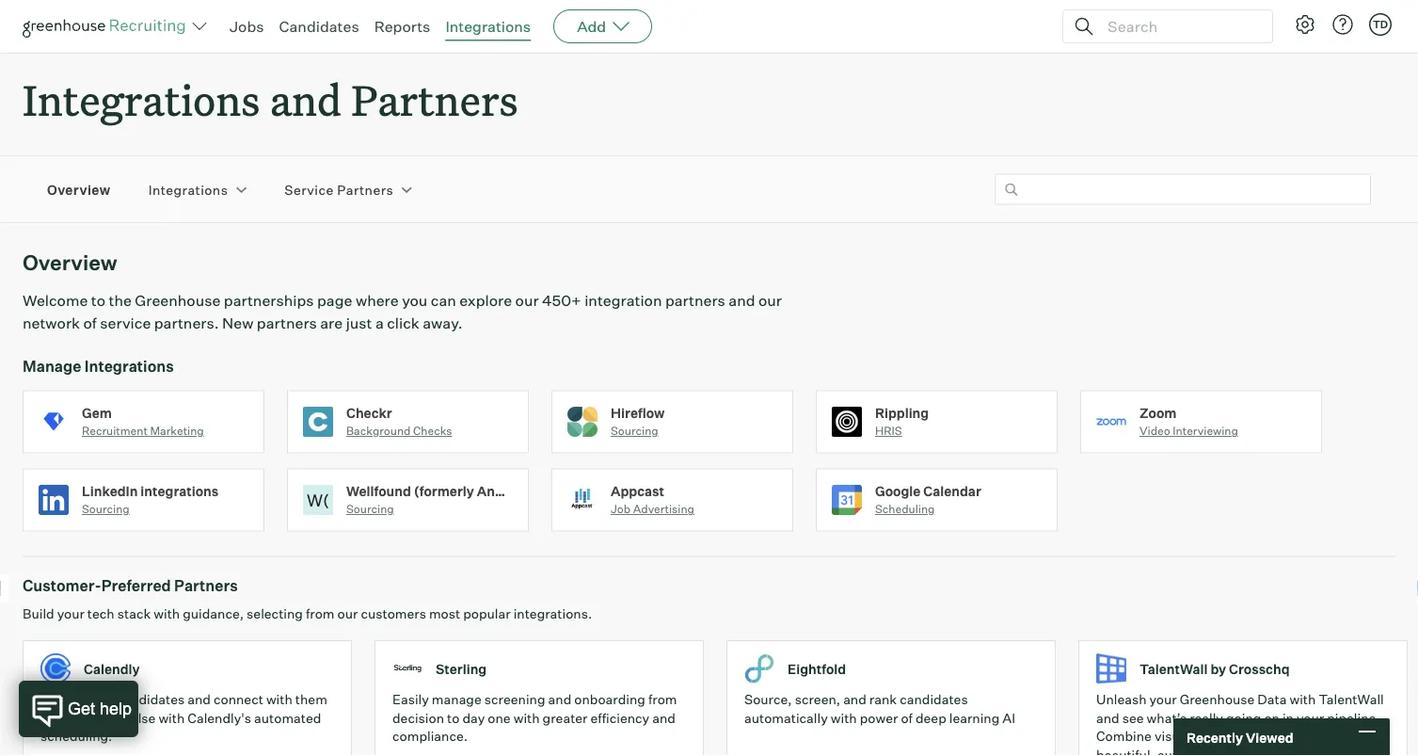 Task type: vqa. For each thing, say whether or not it's contained in the screenshot.
the Video
yes



Task type: locate. For each thing, give the bounding box(es) containing it.
with right stack
[[154, 606, 180, 622]]

None text field
[[995, 174, 1372, 205]]

candidates inside source, screen, and rank candidates automatically with power of deep learning ai
[[900, 691, 968, 708]]

1 vertical spatial of
[[901, 710, 913, 726]]

deep
[[916, 710, 947, 726]]

recently
[[1187, 729, 1244, 745]]

partners right 'service'
[[337, 181, 394, 198]]

0 horizontal spatial partners
[[257, 314, 317, 333]]

1 horizontal spatial integrations link
[[446, 17, 531, 36]]

talentwall up pipeline.
[[1319, 691, 1385, 708]]

automated
[[254, 710, 321, 726], [1158, 746, 1225, 756]]

welcome
[[23, 291, 88, 310]]

explore
[[460, 291, 512, 310]]

1 horizontal spatial talentwall
[[1319, 691, 1385, 708]]

google
[[876, 483, 921, 499]]

1 horizontal spatial partners
[[666, 291, 726, 310]]

candidates
[[279, 17, 359, 36]]

source, screen, and rank candidates automatically with power of deep learning ai
[[745, 691, 1016, 726]]

1 vertical spatial partners
[[337, 181, 394, 198]]

partners down the partnerships
[[257, 314, 317, 333]]

integrations for top integrations link
[[446, 17, 531, 36]]

td button
[[1366, 9, 1396, 40]]

1 horizontal spatial our
[[516, 291, 539, 310]]

service partners link
[[285, 180, 394, 199]]

combine
[[1097, 728, 1152, 744]]

of left "service" at left
[[83, 314, 97, 333]]

1 horizontal spatial to
[[447, 710, 460, 726]]

stack
[[117, 606, 151, 622]]

recruitment
[[82, 424, 148, 438]]

1 horizontal spatial your
[[1150, 691, 1178, 708]]

automated down the visual
[[1158, 746, 1225, 756]]

anyone
[[83, 710, 128, 726]]

analytics
[[1228, 746, 1283, 756]]

2 horizontal spatial your
[[1297, 710, 1325, 726]]

are
[[320, 314, 343, 333]]

of inside source, screen, and rank candidates automatically with power of deep learning ai
[[901, 710, 913, 726]]

0 horizontal spatial from
[[306, 606, 335, 622]]

with down screen,
[[831, 710, 857, 726]]

hireflow sourcing
[[611, 405, 665, 438]]

1 vertical spatial your
[[1150, 691, 1178, 708]]

sourcing inside wellfound (formerly angellist talent) sourcing
[[346, 502, 394, 516]]

your down customer-
[[57, 606, 85, 622]]

1 vertical spatial to
[[447, 710, 460, 726]]

0 horizontal spatial automated
[[254, 710, 321, 726]]

partners right integration
[[666, 291, 726, 310]]

with
[[154, 606, 180, 622], [266, 691, 293, 708], [1290, 691, 1317, 708], [159, 710, 185, 726], [514, 710, 540, 726], [831, 710, 857, 726], [1343, 728, 1369, 744]]

automated down them
[[254, 710, 321, 726]]

candidate
[[1194, 728, 1255, 744]]

rippling hris
[[876, 405, 930, 438]]

calendly
[[84, 660, 140, 677]]

1 vertical spatial integrations link
[[148, 180, 228, 199]]

greenhouse
[[135, 291, 221, 310], [1180, 691, 1255, 708]]

manage
[[23, 357, 81, 375]]

sterling
[[436, 660, 487, 677]]

your up what's
[[1150, 691, 1178, 708]]

1 horizontal spatial from
[[649, 691, 677, 708]]

0 horizontal spatial to
[[91, 291, 105, 310]]

w(
[[307, 490, 330, 510]]

sourcing down linkedin
[[82, 502, 130, 516]]

service
[[100, 314, 151, 333]]

2 vertical spatial your
[[1297, 710, 1325, 726]]

impress
[[40, 691, 90, 708]]

to left the
[[91, 291, 105, 310]]

candidates link
[[279, 17, 359, 36]]

0 vertical spatial to
[[91, 291, 105, 310]]

0 vertical spatial automated
[[254, 710, 321, 726]]

candidates up deep
[[900, 691, 968, 708]]

of
[[83, 314, 97, 333], [901, 710, 913, 726]]

0 horizontal spatial sourcing
[[82, 502, 130, 516]]

linkedin
[[82, 483, 138, 499]]

ai
[[1003, 710, 1016, 726]]

scheduling.
[[40, 728, 112, 744]]

the
[[109, 291, 132, 310]]

in
[[1283, 710, 1295, 726]]

talentwall left 'by'
[[1140, 660, 1208, 677]]

learning
[[950, 710, 1000, 726]]

partners up guidance,
[[174, 576, 238, 595]]

day
[[463, 710, 485, 726]]

of left deep
[[901, 710, 913, 726]]

2 vertical spatial partners
[[174, 576, 238, 595]]

sourcing
[[611, 424, 659, 438], [82, 502, 130, 516], [346, 502, 394, 516]]

1 horizontal spatial sourcing
[[346, 502, 394, 516]]

0 horizontal spatial integrations link
[[148, 180, 228, 199]]

integrations
[[141, 483, 219, 499]]

1 vertical spatial automated
[[1158, 746, 1225, 756]]

service
[[285, 181, 334, 198]]

1 horizontal spatial automated
[[1158, 746, 1225, 756]]

talentwall inside unleash your greenhouse data with talentwall and see what's really going on in your pipeline. combine visual candidate management with beautiful, automated analytics dashboar
[[1319, 691, 1385, 708]]

angellist
[[477, 483, 539, 499]]

1 vertical spatial from
[[649, 691, 677, 708]]

sourcing down hireflow
[[611, 424, 659, 438]]

easily manage screening and onboarding from decision to day one with greater efficiency and compliance.
[[393, 691, 677, 744]]

scheduling
[[876, 502, 935, 516]]

overview
[[47, 181, 111, 198], [23, 250, 117, 276]]

customer-preferred partners
[[23, 576, 238, 595]]

0 vertical spatial integrations link
[[446, 17, 531, 36]]

unleash
[[1097, 691, 1147, 708]]

reports link
[[374, 17, 431, 36]]

build your tech stack with guidance, selecting from our customers most popular integrations.
[[23, 606, 592, 622]]

to down manage
[[447, 710, 460, 726]]

of inside welcome to the greenhouse partnerships page where you can explore our 450+ integration partners and our network of service partners. new partners are just a click away.
[[83, 314, 97, 333]]

talentwall
[[1140, 660, 1208, 677], [1319, 691, 1385, 708]]

1 horizontal spatial greenhouse
[[1180, 691, 1255, 708]]

from right selecting
[[306, 606, 335, 622]]

1 vertical spatial partners
[[257, 314, 317, 333]]

0 vertical spatial talentwall
[[1140, 660, 1208, 677]]

0 horizontal spatial greenhouse
[[135, 291, 221, 310]]

2 horizontal spatial sourcing
[[611, 424, 659, 438]]

candidates inside impress top candidates and connect with them before anyone else with calendly's automated scheduling.
[[117, 691, 185, 708]]

1 candidates from the left
[[117, 691, 185, 708]]

candidates
[[117, 691, 185, 708], [900, 691, 968, 708]]

greenhouse recruiting image
[[23, 15, 192, 38]]

0 vertical spatial of
[[83, 314, 97, 333]]

a
[[376, 314, 384, 333]]

integrations
[[446, 17, 531, 36], [23, 72, 260, 127], [148, 181, 228, 198], [84, 357, 174, 375]]

wellfound (formerly angellist talent) sourcing
[[346, 483, 588, 516]]

1 horizontal spatial of
[[901, 710, 913, 726]]

integrations link
[[446, 17, 531, 36], [148, 180, 228, 199]]

with inside source, screen, and rank candidates automatically with power of deep learning ai
[[831, 710, 857, 726]]

0 vertical spatial greenhouse
[[135, 291, 221, 310]]

td
[[1374, 18, 1389, 31]]

gem
[[82, 405, 112, 421]]

automatically
[[745, 710, 828, 726]]

1 horizontal spatial candidates
[[900, 691, 968, 708]]

from up efficiency
[[649, 691, 677, 708]]

your up management
[[1297, 710, 1325, 726]]

sourcing down 'wellfound'
[[346, 502, 394, 516]]

0 vertical spatial partners
[[351, 72, 518, 127]]

0 horizontal spatial candidates
[[117, 691, 185, 708]]

what's
[[1147, 710, 1187, 726]]

partners inside the service partners "link"
[[337, 181, 394, 198]]

partners for integrations and partners
[[351, 72, 518, 127]]

efficiency
[[591, 710, 650, 726]]

2 candidates from the left
[[900, 691, 968, 708]]

with down screening at the left bottom of the page
[[514, 710, 540, 726]]

greenhouse up the really
[[1180, 691, 1255, 708]]

impress top candidates and connect with them before anyone else with calendly's automated scheduling.
[[40, 691, 328, 744]]

partners down the reports
[[351, 72, 518, 127]]

with up in
[[1290, 691, 1317, 708]]

Search text field
[[1103, 13, 1256, 40]]

hris
[[876, 424, 903, 438]]

0 vertical spatial from
[[306, 606, 335, 622]]

your for unleash
[[1150, 691, 1178, 708]]

rank
[[870, 691, 897, 708]]

0 horizontal spatial of
[[83, 314, 97, 333]]

to
[[91, 291, 105, 310], [447, 710, 460, 726]]

1 vertical spatial greenhouse
[[1180, 691, 1255, 708]]

0 vertical spatial overview
[[47, 181, 111, 198]]

greenhouse up partners.
[[135, 291, 221, 310]]

candidates up else
[[117, 691, 185, 708]]

can
[[431, 291, 456, 310]]

greenhouse inside unleash your greenhouse data with talentwall and see what's really going on in your pipeline. combine visual candidate management with beautiful, automated analytics dashboar
[[1180, 691, 1255, 708]]

0 horizontal spatial your
[[57, 606, 85, 622]]

1 vertical spatial talentwall
[[1319, 691, 1385, 708]]

0 vertical spatial your
[[57, 606, 85, 622]]

automated inside impress top candidates and connect with them before anyone else with calendly's automated scheduling.
[[254, 710, 321, 726]]

popular
[[463, 606, 511, 622]]

and inside unleash your greenhouse data with talentwall and see what's really going on in your pipeline. combine visual candidate management with beautiful, automated analytics dashboar
[[1097, 710, 1120, 726]]



Task type: describe. For each thing, give the bounding box(es) containing it.
where
[[356, 291, 399, 310]]

sourcing inside hireflow sourcing
[[611, 424, 659, 438]]

service partners
[[285, 181, 394, 198]]

unleash your greenhouse data with talentwall and see what's really going on in your pipeline. combine visual candidate management with beautiful, automated analytics dashboar
[[1097, 691, 1385, 756]]

else
[[131, 710, 156, 726]]

to inside easily manage screening and onboarding from decision to day one with greater efficiency and compliance.
[[447, 710, 460, 726]]

on
[[1265, 710, 1280, 726]]

partners.
[[154, 314, 219, 333]]

preferred
[[101, 576, 171, 595]]

and inside source, screen, and rank candidates automatically with power of deep learning ai
[[844, 691, 867, 708]]

new
[[222, 314, 254, 333]]

connect
[[214, 691, 264, 708]]

with inside easily manage screening and onboarding from decision to day one with greater efficiency and compliance.
[[514, 710, 540, 726]]

checkr
[[346, 405, 392, 421]]

0 horizontal spatial our
[[338, 606, 358, 622]]

2 horizontal spatial our
[[759, 291, 782, 310]]

job
[[611, 502, 631, 516]]

recently viewed
[[1187, 729, 1294, 745]]

integrations.
[[514, 606, 592, 622]]

gem recruitment marketing
[[82, 405, 204, 438]]

(formerly
[[414, 483, 474, 499]]

before
[[40, 710, 80, 726]]

page
[[317, 291, 353, 310]]

reports
[[374, 17, 431, 36]]

checkr background checks
[[346, 405, 452, 438]]

automated inside unleash your greenhouse data with talentwall and see what's really going on in your pipeline. combine visual candidate management with beautiful, automated analytics dashboar
[[1158, 746, 1225, 756]]

source,
[[745, 691, 792, 708]]

greater
[[543, 710, 588, 726]]

away.
[[423, 314, 463, 333]]

eightfold
[[788, 660, 847, 677]]

with left them
[[266, 691, 293, 708]]

wellfound
[[346, 483, 411, 499]]

talentwall by crosschq
[[1140, 660, 1290, 677]]

calendar
[[924, 483, 982, 499]]

integrations for integrations link to the bottom
[[148, 181, 228, 198]]

pipeline.
[[1328, 710, 1381, 726]]

click
[[387, 314, 420, 333]]

add
[[577, 17, 607, 36]]

jobs link
[[230, 17, 264, 36]]

overview link
[[47, 180, 111, 199]]

integration
[[585, 291, 662, 310]]

with right else
[[159, 710, 185, 726]]

and inside welcome to the greenhouse partnerships page where you can explore our 450+ integration partners and our network of service partners. new partners are just a click away.
[[729, 291, 756, 310]]

network
[[23, 314, 80, 333]]

really
[[1190, 710, 1224, 726]]

from inside easily manage screening and onboarding from decision to day one with greater efficiency and compliance.
[[649, 691, 677, 708]]

and inside impress top candidates and connect with them before anyone else with calendly's automated scheduling.
[[188, 691, 211, 708]]

beautiful,
[[1097, 746, 1155, 756]]

450+
[[542, 291, 582, 310]]

them
[[295, 691, 328, 708]]

customers
[[361, 606, 426, 622]]

integrations for integrations and partners
[[23, 72, 260, 127]]

to inside welcome to the greenhouse partnerships page where you can explore our 450+ integration partners and our network of service partners. new partners are just a click away.
[[91, 291, 105, 310]]

zoom video interviewing
[[1140, 405, 1239, 438]]

power
[[860, 710, 899, 726]]

data
[[1258, 691, 1287, 708]]

viewed
[[1247, 729, 1294, 745]]

appcast
[[611, 483, 665, 499]]

calendly's
[[188, 710, 251, 726]]

zoom
[[1140, 405, 1177, 421]]

with down pipeline.
[[1343, 728, 1369, 744]]

manage integrations
[[23, 357, 174, 375]]

sourcing inside linkedin integrations sourcing
[[82, 502, 130, 516]]

easily
[[393, 691, 429, 708]]

advertising
[[633, 502, 695, 516]]

0 vertical spatial partners
[[666, 291, 726, 310]]

your for build
[[57, 606, 85, 622]]

1 vertical spatial overview
[[23, 250, 117, 276]]

screen,
[[795, 691, 841, 708]]

most
[[429, 606, 461, 622]]

visual
[[1155, 728, 1191, 744]]

integrations and partners
[[23, 72, 518, 127]]

jobs
[[230, 17, 264, 36]]

marketing
[[150, 424, 204, 438]]

background
[[346, 424, 411, 438]]

hireflow
[[611, 405, 665, 421]]

by
[[1211, 660, 1227, 677]]

talent)
[[542, 483, 588, 499]]

compliance.
[[393, 728, 468, 744]]

management
[[1258, 728, 1340, 744]]

tech
[[87, 606, 115, 622]]

top
[[93, 691, 114, 708]]

partnerships
[[224, 291, 314, 310]]

td button
[[1370, 13, 1393, 36]]

configure image
[[1295, 13, 1317, 36]]

selecting
[[247, 606, 303, 622]]

partners for customer-preferred partners
[[174, 576, 238, 595]]

greenhouse inside welcome to the greenhouse partnerships page where you can explore our 450+ integration partners and our network of service partners. new partners are just a click away.
[[135, 291, 221, 310]]

crosschq
[[1230, 660, 1290, 677]]

google calendar scheduling
[[876, 483, 982, 516]]

video
[[1140, 424, 1171, 438]]

0 horizontal spatial talentwall
[[1140, 660, 1208, 677]]

welcome to the greenhouse partnerships page where you can explore our 450+ integration partners and our network of service partners. new partners are just a click away.
[[23, 291, 782, 333]]

screening
[[485, 691, 546, 708]]

linkedin integrations sourcing
[[82, 483, 219, 516]]

checks
[[413, 424, 452, 438]]

onboarding
[[575, 691, 646, 708]]



